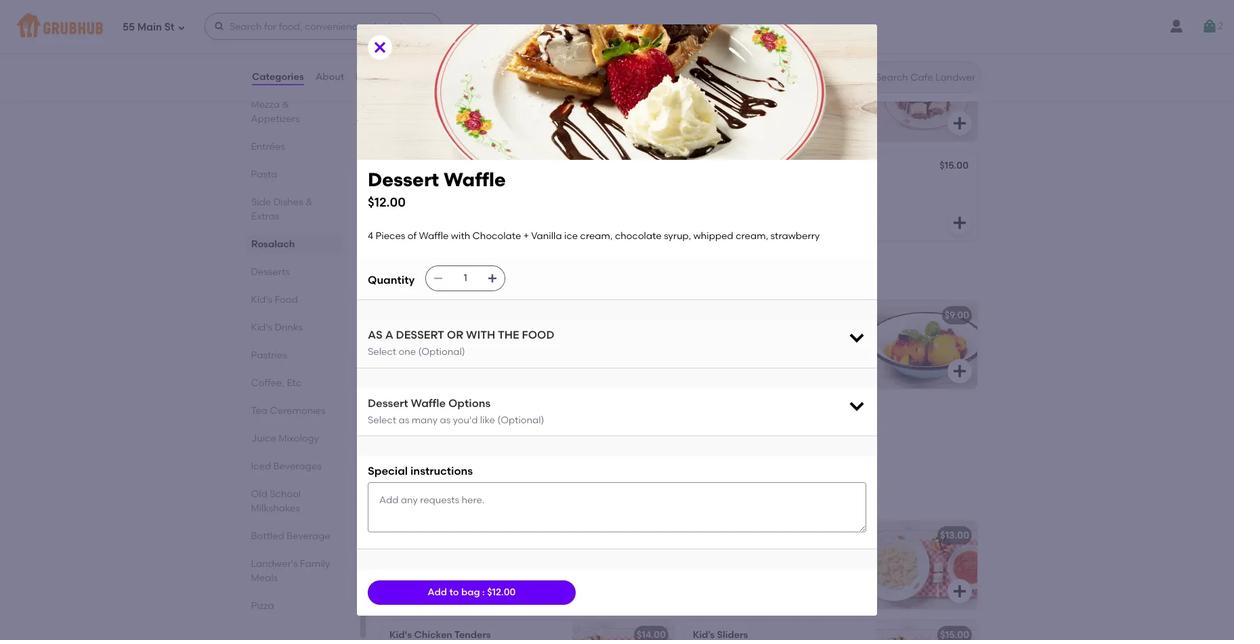 Task type: describe. For each thing, give the bounding box(es) containing it.
drinks
[[275, 322, 303, 333]]

55
[[123, 21, 135, 33]]

(two
[[472, 409, 495, 421]]

rosé
[[820, 563, 842, 574]]

tea ceremonies
[[251, 405, 326, 417]]

mango perfume (v)
[[693, 310, 783, 321]]

your
[[788, 549, 808, 561]]

juice
[[251, 433, 277, 445]]

nutella rozalach full
[[390, 62, 488, 73]]

nutella rosalach (half)
[[693, 62, 802, 73]]

0 vertical spatial 4 pieces of waffle with chocolate + vanilla ice cream, chocolate syrup, whipped cream, strawberry
[[368, 231, 820, 242]]

categories
[[252, 71, 304, 83]]

kid's chicken tenders image
[[573, 621, 674, 640]]

st
[[164, 21, 175, 33]]

chocolate,
[[390, 194, 441, 206]]

tomato,
[[693, 563, 731, 574]]

bag
[[462, 587, 480, 599]]

sauce inside tomato sauce & mozzarella with freshly cut vegetables
[[427, 549, 456, 561]]

iced beverages
[[251, 461, 322, 472]]

vegetables
[[439, 563, 490, 574]]

about
[[316, 71, 344, 83]]

rosalach inside tab
[[251, 239, 295, 250]]

1 horizontal spatial whipped
[[694, 231, 734, 242]]

tomato sauce & mozzarella with freshly cut vegetables
[[390, 549, 539, 574]]

oil,
[[802, 563, 817, 574]]

with up input item quantity number field
[[451, 231, 471, 242]]

dessert waffle $12.00
[[368, 168, 506, 210]]

coffee, etc
[[251, 378, 302, 389]]

mixology
[[279, 433, 320, 445]]

landwer's
[[251, 558, 298, 570]]

strawberry inside 4 pieces of waffle with chocolate + vanilla ice cream, chocolate syrup, whipped cream, strawberry
[[467, 356, 516, 368]]

waffle for dessert waffle $12.00
[[444, 168, 506, 191]]

select inside dessert waffle options select as many as you'd like (optional)
[[368, 415, 397, 426]]

sauce inside 'pasta with sauce of your choice: tomato, cream, butter, oil, rosé served with vegetables'
[[745, 549, 774, 561]]

0 horizontal spatial oreo
[[390, 161, 413, 173]]

you'd
[[453, 415, 478, 426]]

family
[[300, 558, 331, 570]]

quantity
[[368, 274, 415, 287]]

iced
[[251, 461, 272, 472]]

like
[[480, 415, 495, 426]]

nutella for nutella rosalach (half)
[[693, 62, 727, 73]]

side dishes & extras tab
[[251, 195, 336, 224]]

etc
[[287, 378, 302, 389]]

pasta tab
[[251, 167, 336, 182]]

the
[[498, 329, 520, 341]]

options
[[449, 397, 491, 410]]

tomato
[[390, 549, 425, 561]]

0 vertical spatial of
[[408, 231, 417, 242]]

2 horizontal spatial rosalach
[[730, 62, 773, 73]]

rozalach right banana
[[799, 161, 842, 173]]

oreo rozalach (full)
[[390, 161, 484, 173]]

0 vertical spatial strawberry
[[771, 231, 820, 242]]

1 vertical spatial $12.00
[[638, 310, 666, 321]]

with inside 4 pieces of waffle with chocolate + vanilla ice cream, chocolate syrup, whipped cream, strawberry
[[473, 329, 492, 340]]

$12.00 inside dessert waffle $12.00
[[368, 195, 406, 210]]

1 vertical spatial kid's food
[[379, 489, 454, 506]]

rozalach for full
[[426, 62, 469, 73]]

$13.00 for pasta with sauce of your choice: tomato, cream, butter, oil, rosé served with vegetables
[[941, 530, 970, 542]]

waffle for dessert waffle options select as many as you'd like (optional)
[[411, 397, 446, 410]]

ice
[[390, 409, 404, 421]]

pizza tab
[[251, 599, 336, 613]]

with
[[722, 549, 743, 561]]

1 horizontal spatial syrup,
[[664, 231, 692, 242]]

dessert for dessert waffle
[[368, 168, 439, 191]]

1 horizontal spatial chocolate
[[615, 231, 662, 242]]

banana
[[760, 161, 797, 173]]

tea
[[251, 405, 268, 417]]

kid's drinks
[[251, 322, 303, 333]]

2 button
[[1202, 14, 1224, 39]]

1 vertical spatial 4 pieces of waffle with chocolate + vanilla ice cream, chocolate syrup, whipped cream, strawberry
[[390, 329, 551, 368]]

kid's food tab
[[251, 293, 336, 307]]

add to bag : $12.00
[[428, 587, 516, 599]]

svg image inside 2 button
[[1202, 18, 1219, 35]]

whipped inside 4 pieces of waffle with chocolate + vanilla ice cream, chocolate syrup, whipped cream, strawberry
[[390, 356, 430, 368]]

food inside tab
[[275, 294, 298, 306]]

fresh,
[[424, 181, 451, 192]]

cream inside button
[[406, 409, 438, 421]]

instructions
[[411, 465, 473, 478]]

vanilla inside 4 pieces of waffle with chocolate + vanilla ice cream, chocolate syrup, whipped cream, strawberry
[[390, 343, 420, 354]]

with inside tomato sauce & mozzarella with freshly cut vegetables
[[520, 549, 539, 561]]

rozalach for (full)
[[415, 161, 458, 173]]

many
[[412, 415, 438, 426]]

food
[[522, 329, 555, 341]]

(full)
[[461, 161, 484, 173]]

kid's up tomato,
[[693, 530, 716, 542]]

of inside 'pasta with sauce of your choice: tomato, cream, butter, oil, rosé served with vegetables'
[[777, 549, 786, 561]]

old school milkshakes
[[251, 489, 301, 514]]

white
[[494, 181, 521, 192]]

:
[[483, 587, 485, 599]]

0 vertical spatial rosalach
[[379, 21, 446, 38]]

$15.00
[[940, 160, 969, 171]]

with inside 'pasta with sauce of your choice: tomato, cream, butter, oil, rosé served with vegetables'
[[727, 577, 747, 588]]

butter
[[729, 161, 758, 173]]

kid's down special
[[379, 489, 414, 506]]

1 vertical spatial dessert
[[390, 310, 425, 321]]

2 vertical spatial $12.00
[[487, 587, 516, 599]]

oreo rozalach (full) image
[[573, 153, 674, 241]]

kid's sliders image
[[876, 621, 978, 640]]

scoop
[[441, 409, 470, 421]]

dessert waffle options select as many as you'd like (optional)
[[368, 397, 545, 426]]

ice inside 4 pieces of waffle with chocolate + vanilla ice cream, chocolate syrup, whipped cream, strawberry
[[423, 343, 436, 354]]

0 vertical spatial pieces
[[376, 231, 406, 242]]

side
[[251, 197, 271, 208]]

0 vertical spatial 4
[[368, 231, 374, 242]]

scoop)
[[497, 409, 530, 421]]

nutella rosalach (half) image
[[876, 53, 978, 141]]

syrup, inside 4 pieces of waffle with chocolate + vanilla ice cream, chocolate syrup, whipped cream, strawberry
[[522, 343, 550, 354]]

beverage
[[287, 531, 331, 542]]

freshly
[[390, 563, 419, 574]]

about button
[[315, 53, 345, 102]]

side dishes & extras
[[251, 197, 313, 222]]

mezza & appetizers tab
[[251, 98, 336, 126]]

perfume
[[728, 310, 767, 321]]

kid's pizza image
[[573, 521, 674, 609]]

55 main st
[[123, 21, 175, 33]]

kid's pasta image
[[876, 521, 978, 609]]

pasta with sauce of your choice: tomato, cream, butter, oil, rosé served with vegetables
[[693, 549, 846, 588]]

coffee,
[[251, 378, 285, 389]]



Task type: vqa. For each thing, say whether or not it's contained in the screenshot.
Mixology
yes



Task type: locate. For each thing, give the bounding box(es) containing it.
sauce
[[427, 549, 456, 561], [745, 549, 774, 561]]

1 horizontal spatial nutella
[[693, 62, 727, 73]]

kid's inside tab
[[251, 294, 273, 306]]

kid's food up 'kid's drinks'
[[251, 294, 298, 306]]

0 vertical spatial select
[[368, 346, 397, 358]]

chocolate down crumble
[[473, 231, 521, 242]]

waffle down the dessert waffle
[[441, 329, 471, 340]]

juice mixology tab
[[251, 432, 336, 446]]

& for tomato
[[459, 549, 466, 561]]

mezza
[[251, 99, 280, 110]]

svg image
[[1202, 18, 1219, 35], [649, 115, 665, 132], [848, 328, 867, 347], [649, 363, 665, 380], [848, 396, 867, 415]]

cream right ice
[[406, 409, 438, 421]]

1 horizontal spatial as
[[440, 415, 451, 426]]

2
[[1219, 20, 1224, 32]]

dessert
[[396, 329, 445, 341]]

dessert up chocolate, in the left of the page
[[368, 168, 439, 191]]

1 vertical spatial (optional)
[[498, 415, 545, 426]]

cream inside cream fresh, ricotta , white chocolate, oreo crumble
[[390, 181, 422, 192]]

2 horizontal spatial &
[[459, 549, 466, 561]]

4
[[368, 231, 374, 242], [390, 329, 395, 340]]

landwer's family meals tab
[[251, 557, 336, 586]]

1 horizontal spatial sauce
[[745, 549, 774, 561]]

waffle inside 4 pieces of waffle with chocolate + vanilla ice cream, chocolate syrup, whipped cream, strawberry
[[441, 329, 471, 340]]

landwer's family meals
[[251, 558, 331, 584]]

2 vertical spatial &
[[459, 549, 466, 561]]

(optional) right "like"
[[498, 415, 545, 426]]

$13.00
[[637, 60, 666, 72], [637, 161, 666, 173], [637, 530, 666, 542], [941, 530, 970, 542]]

special instructions
[[368, 465, 473, 478]]

reviews button
[[355, 53, 394, 102]]

cream,
[[733, 563, 768, 574]]

a
[[385, 329, 394, 341]]

$12.00 left mango
[[638, 310, 666, 321]]

search icon image
[[855, 69, 871, 85]]

0 horizontal spatial rosalach
[[251, 239, 295, 250]]

1 vertical spatial 4
[[390, 329, 395, 340]]

0 vertical spatial ice
[[565, 231, 578, 242]]

kid's
[[251, 294, 273, 306], [251, 322, 273, 333], [379, 489, 414, 506], [390, 530, 412, 542], [693, 530, 716, 542]]

old school milkshakes tab
[[251, 487, 336, 516]]

1 as from the left
[[399, 415, 410, 426]]

dessert inside dessert waffle options select as many as you'd like (optional)
[[368, 397, 408, 410]]

& inside the mezza & appetizers
[[283, 99, 290, 110]]

0 vertical spatial pasta
[[251, 169, 278, 180]]

pieces
[[376, 231, 406, 242], [397, 329, 427, 340]]

1 horizontal spatial +
[[545, 329, 551, 340]]

,
[[489, 181, 492, 192]]

syrup,
[[664, 231, 692, 242], [522, 343, 550, 354]]

waffle inside dessert waffle options select as many as you'd like (optional)
[[411, 397, 446, 410]]

rosalach down extras on the top left
[[251, 239, 295, 250]]

extras
[[251, 211, 280, 222]]

kid's up 'kid's drinks'
[[251, 294, 273, 306]]

pieces up one at bottom
[[397, 329, 427, 340]]

vanilla
[[532, 231, 562, 242], [390, 343, 420, 354]]

pieces up quantity
[[376, 231, 406, 242]]

0 horizontal spatial food
[[275, 294, 298, 306]]

Input item quantity number field
[[451, 266, 481, 291]]

pasta up side at left
[[251, 169, 278, 180]]

pasta
[[251, 169, 278, 180], [718, 530, 745, 542], [693, 549, 720, 561]]

chocolate right or
[[495, 329, 543, 340]]

dessert for dessert waffle options
[[368, 397, 408, 410]]

1 vertical spatial &
[[306, 197, 313, 208]]

(optional) for options
[[498, 415, 545, 426]]

0 horizontal spatial desserts
[[251, 266, 290, 278]]

0 vertical spatial (optional)
[[418, 346, 465, 358]]

2 nutella from the left
[[693, 62, 727, 73]]

(optional) inside as a dessert or with the food select one (optional)
[[418, 346, 465, 358]]

0 horizontal spatial kid's food
[[251, 294, 298, 306]]

desserts tab
[[251, 265, 336, 279]]

0 horizontal spatial as
[[399, 415, 410, 426]]

rosalach up nutella rozalach full on the left
[[379, 21, 446, 38]]

waffle for dessert waffle
[[427, 310, 458, 321]]

1 nutella from the left
[[390, 62, 424, 73]]

ice cream scoop (two scoop)
[[390, 409, 530, 421]]

desserts down rosalach tab
[[251, 266, 290, 278]]

2 vertical spatial dessert
[[368, 397, 408, 410]]

with down the 'cream,' at the bottom right of the page
[[727, 577, 747, 588]]

1 vertical spatial food
[[418, 489, 454, 506]]

rosalach left (half)
[[730, 62, 773, 73]]

nutella for nutella rozalach full
[[390, 62, 424, 73]]

1 vertical spatial pasta
[[718, 530, 745, 542]]

1 horizontal spatial pizza
[[414, 530, 439, 542]]

of down chocolate, in the left of the page
[[408, 231, 417, 242]]

dessert down one at bottom
[[368, 397, 408, 410]]

1 vertical spatial ice
[[423, 343, 436, 354]]

0 horizontal spatial nutella
[[390, 62, 424, 73]]

chocolate inside 4 pieces of waffle with chocolate + vanilla ice cream, chocolate syrup, whipped cream, strawberry
[[474, 343, 520, 354]]

2 vertical spatial rosalach
[[251, 239, 295, 250]]

meals
[[251, 573, 278, 584]]

2 horizontal spatial of
[[777, 549, 786, 561]]

chocolate
[[615, 231, 662, 242], [474, 343, 520, 354]]

0 vertical spatial chocolate
[[615, 231, 662, 242]]

1 vertical spatial select
[[368, 415, 397, 426]]

0 horizontal spatial whipped
[[390, 356, 430, 368]]

food up drinks at the bottom of page
[[275, 294, 298, 306]]

pastries tab
[[251, 348, 336, 363]]

old
[[251, 489, 268, 500]]

sauce up cut
[[427, 549, 456, 561]]

entrées
[[251, 141, 286, 152]]

mango
[[693, 310, 726, 321]]

dessert waffle
[[390, 310, 458, 321]]

butter,
[[770, 563, 800, 574]]

sauce up the 'cream,' at the bottom right of the page
[[745, 549, 774, 561]]

$9.00
[[945, 310, 970, 321]]

rosalach tab
[[251, 237, 336, 251]]

& right dishes
[[306, 197, 313, 208]]

4 inside 4 pieces of waffle with chocolate + vanilla ice cream, chocolate syrup, whipped cream, strawberry
[[390, 329, 395, 340]]

pizza inside tab
[[251, 600, 275, 612]]

juice mixology
[[251, 433, 320, 445]]

full
[[472, 62, 488, 73]]

1 vertical spatial strawberry
[[467, 356, 516, 368]]

kid's left drinks at the bottom of page
[[251, 322, 273, 333]]

& up vegetables
[[459, 549, 466, 561]]

0 vertical spatial syrup,
[[664, 231, 692, 242]]

1 vertical spatial cream
[[406, 409, 438, 421]]

0 vertical spatial pizza
[[414, 530, 439, 542]]

+ inside 4 pieces of waffle with chocolate + vanilla ice cream, chocolate syrup, whipped cream, strawberry
[[545, 329, 551, 340]]

1 vertical spatial chocolate
[[495, 329, 543, 340]]

desserts up the dessert waffle
[[379, 269, 440, 286]]

kid's food inside tab
[[251, 294, 298, 306]]

kid's drinks tab
[[251, 321, 336, 335]]

1 horizontal spatial desserts
[[379, 269, 440, 286]]

waffle inside dessert waffle $12.00
[[444, 168, 506, 191]]

of inside 4 pieces of waffle with chocolate + vanilla ice cream, chocolate syrup, whipped cream, strawberry
[[430, 329, 439, 340]]

0 vertical spatial dessert
[[368, 168, 439, 191]]

1 vertical spatial oreo
[[443, 194, 466, 206]]

0 vertical spatial cream
[[390, 181, 422, 192]]

(optional) inside dessert waffle options select as many as you'd like (optional)
[[498, 415, 545, 426]]

0 vertical spatial food
[[275, 294, 298, 306]]

$7.00
[[946, 62, 970, 73]]

1 horizontal spatial 4
[[390, 329, 395, 340]]

1 vertical spatial pieces
[[397, 329, 427, 340]]

special
[[368, 465, 408, 478]]

beverages
[[274, 461, 322, 472]]

1 vertical spatial vanilla
[[390, 343, 420, 354]]

rozalach
[[426, 62, 469, 73], [415, 161, 458, 173], [799, 161, 842, 173]]

add
[[428, 587, 447, 599]]

1 vertical spatial of
[[430, 329, 439, 340]]

select down as
[[368, 346, 397, 358]]

milkshakes
[[251, 503, 301, 514]]

2 sauce from the left
[[745, 549, 774, 561]]

0 horizontal spatial pizza
[[251, 600, 275, 612]]

food
[[275, 294, 298, 306], [418, 489, 454, 506]]

4 pieces of waffle with chocolate + vanilla ice cream, chocolate syrup, whipped cream, strawberry
[[368, 231, 820, 242], [390, 329, 551, 368]]

& for side
[[306, 197, 313, 208]]

select
[[368, 346, 397, 358], [368, 415, 397, 426]]

bottled
[[251, 531, 285, 542]]

cream fresh, ricotta , white chocolate, oreo crumble
[[390, 181, 521, 206]]

0 horizontal spatial vanilla
[[390, 343, 420, 354]]

ricotta
[[453, 181, 487, 192]]

with
[[466, 329, 496, 341]]

of up butter,
[[777, 549, 786, 561]]

1 vertical spatial syrup,
[[522, 343, 550, 354]]

or
[[447, 329, 464, 341]]

appetizers
[[251, 113, 300, 125]]

$12.00 down oreo rozalach (full)
[[368, 195, 406, 210]]

pasta up tomato,
[[693, 549, 720, 561]]

0 vertical spatial chocolate
[[473, 231, 521, 242]]

1 horizontal spatial rosalach
[[379, 21, 446, 38]]

$13.00 for tomato sauce & mozzarella with freshly cut vegetables
[[637, 530, 666, 542]]

school
[[270, 489, 301, 500]]

dessert inside dessert waffle $12.00
[[368, 168, 439, 191]]

categories button
[[251, 53, 305, 102]]

1 horizontal spatial vanilla
[[532, 231, 562, 242]]

1 sauce from the left
[[427, 549, 456, 561]]

4 up quantity
[[368, 231, 374, 242]]

cream up chocolate, in the left of the page
[[390, 181, 422, 192]]

dessert
[[368, 168, 439, 191], [390, 310, 425, 321], [368, 397, 408, 410]]

Search Cafe Landwer search field
[[875, 71, 979, 84]]

coffee, etc tab
[[251, 376, 336, 390]]

0 vertical spatial whipped
[[694, 231, 734, 242]]

with left the
[[473, 329, 492, 340]]

0 vertical spatial oreo
[[390, 161, 413, 173]]

1 horizontal spatial oreo
[[443, 194, 466, 206]]

1 horizontal spatial of
[[430, 329, 439, 340]]

1 vertical spatial whipped
[[390, 356, 430, 368]]

kid's up tomato
[[390, 530, 412, 542]]

2 as from the left
[[440, 415, 451, 426]]

oreo down ricotta
[[443, 194, 466, 206]]

(optional) down or
[[418, 346, 465, 358]]

Special instructions text field
[[368, 482, 867, 533]]

select left many
[[368, 415, 397, 426]]

0 horizontal spatial $12.00
[[368, 195, 406, 210]]

dishes
[[274, 197, 303, 208]]

ceremonies
[[270, 405, 326, 417]]

0 horizontal spatial of
[[408, 231, 417, 242]]

peanut butter banana rozalach
[[693, 161, 842, 173]]

1 horizontal spatial strawberry
[[771, 231, 820, 242]]

0 horizontal spatial chocolate
[[474, 343, 520, 354]]

pizza down meals
[[251, 600, 275, 612]]

as a dessert or with the food select one (optional)
[[368, 329, 555, 358]]

as left you'd
[[440, 415, 451, 426]]

bottled beverage tab
[[251, 529, 336, 544]]

& inside side dishes & extras
[[306, 197, 313, 208]]

1 vertical spatial chocolate
[[474, 343, 520, 354]]

0 horizontal spatial (optional)
[[418, 346, 465, 358]]

2 vertical spatial pasta
[[693, 549, 720, 561]]

&
[[283, 99, 290, 110], [306, 197, 313, 208], [459, 549, 466, 561]]

2 vertical spatial of
[[777, 549, 786, 561]]

mozzarella
[[468, 549, 518, 561]]

choice:
[[810, 549, 846, 561]]

0 horizontal spatial +
[[524, 231, 529, 242]]

(optional) for dessert
[[418, 346, 465, 358]]

iced beverages tab
[[251, 460, 336, 474]]

& inside tomato sauce & mozzarella with freshly cut vegetables
[[459, 549, 466, 561]]

waffle up or
[[427, 310, 458, 321]]

2 horizontal spatial $12.00
[[638, 310, 666, 321]]

rozalach up fresh,
[[415, 161, 458, 173]]

dessert up dessert
[[390, 310, 425, 321]]

svg image
[[214, 21, 225, 32], [177, 23, 185, 32], [372, 39, 388, 55], [952, 115, 969, 132], [649, 215, 665, 231], [952, 215, 969, 231], [433, 273, 444, 284], [487, 273, 498, 284], [952, 363, 969, 380], [952, 584, 969, 600]]

to
[[450, 587, 459, 599]]

oreo up chocolate, in the left of the page
[[390, 161, 413, 173]]

1 select from the top
[[368, 346, 397, 358]]

1 horizontal spatial (optional)
[[498, 415, 545, 426]]

4 right as
[[390, 329, 395, 340]]

one
[[399, 346, 416, 358]]

0 horizontal spatial 4
[[368, 231, 374, 242]]

dessert waffle image
[[573, 301, 674, 389]]

0 vertical spatial +
[[524, 231, 529, 242]]

pasta for pasta
[[251, 169, 278, 180]]

1 horizontal spatial food
[[418, 489, 454, 506]]

pasta up the with at bottom right
[[718, 530, 745, 542]]

pasta inside 'pasta with sauce of your choice: tomato, cream, butter, oil, rosé served with vegetables'
[[693, 549, 720, 561]]

waffle up many
[[411, 397, 446, 410]]

(v)
[[770, 310, 783, 321]]

desserts inside tab
[[251, 266, 290, 278]]

$12.00 right ":"
[[487, 587, 516, 599]]

peanut
[[693, 161, 727, 173]]

main
[[137, 21, 162, 33]]

chocolate inside 4 pieces of waffle with chocolate + vanilla ice cream, chocolate syrup, whipped cream, strawberry
[[495, 329, 543, 340]]

select inside as a dessert or with the food select one (optional)
[[368, 346, 397, 358]]

pizza up tomato
[[414, 530, 439, 542]]

0 horizontal spatial sauce
[[427, 549, 456, 561]]

as left many
[[399, 415, 410, 426]]

kid's food down special instructions
[[379, 489, 454, 506]]

rozalach left full
[[426, 62, 469, 73]]

cream,
[[581, 231, 613, 242], [736, 231, 769, 242], [439, 343, 471, 354], [432, 356, 465, 368]]

0 vertical spatial $12.00
[[368, 195, 406, 210]]

0 horizontal spatial ice
[[423, 343, 436, 354]]

kid's pizza
[[390, 530, 439, 542]]

& up appetizers
[[283, 99, 290, 110]]

pastries
[[251, 350, 288, 361]]

1 horizontal spatial &
[[306, 197, 313, 208]]

$13.00 for cream fresh, ricotta , white chocolate, oreo crumble
[[637, 161, 666, 173]]

kid's pasta
[[693, 530, 745, 542]]

1 vertical spatial pizza
[[251, 600, 275, 612]]

with right mozzarella
[[520, 549, 539, 561]]

1 horizontal spatial ice
[[565, 231, 578, 242]]

waffle down chocolate, in the left of the page
[[419, 231, 449, 242]]

pasta inside tab
[[251, 169, 278, 180]]

main navigation navigation
[[0, 0, 1235, 53]]

pasta for pasta with sauce of your choice: tomato, cream, butter, oil, rosé served with vegetables
[[693, 549, 720, 561]]

kid's inside tab
[[251, 322, 273, 333]]

1 horizontal spatial $12.00
[[487, 587, 516, 599]]

tea ceremonies tab
[[251, 404, 336, 418]]

0 vertical spatial kid's food
[[251, 294, 298, 306]]

1 vertical spatial +
[[545, 329, 551, 340]]

food down instructions
[[418, 489, 454, 506]]

mango perfume (v) image
[[876, 301, 978, 389]]

of left or
[[430, 329, 439, 340]]

1 horizontal spatial kid's food
[[379, 489, 454, 506]]

$12.00
[[368, 195, 406, 210], [638, 310, 666, 321], [487, 587, 516, 599]]

waffle
[[444, 168, 506, 191], [419, 231, 449, 242], [427, 310, 458, 321], [441, 329, 471, 340], [411, 397, 446, 410]]

crumble
[[468, 194, 509, 206]]

2 select from the top
[[368, 415, 397, 426]]

served
[[693, 577, 725, 588]]

0 horizontal spatial syrup,
[[522, 343, 550, 354]]

oreo inside cream fresh, ricotta , white chocolate, oreo crumble
[[443, 194, 466, 206]]

ice
[[565, 231, 578, 242], [423, 343, 436, 354]]

mezza & appetizers
[[251, 99, 300, 125]]

0 vertical spatial &
[[283, 99, 290, 110]]

1 vertical spatial rosalach
[[730, 62, 773, 73]]

pieces inside 4 pieces of waffle with chocolate + vanilla ice cream, chocolate syrup, whipped cream, strawberry
[[397, 329, 427, 340]]

vegetables
[[749, 577, 800, 588]]

entrées tab
[[251, 140, 336, 154]]

waffle up crumble
[[444, 168, 506, 191]]

desserts
[[251, 266, 290, 278], [379, 269, 440, 286]]

0 vertical spatial vanilla
[[532, 231, 562, 242]]

0 horizontal spatial &
[[283, 99, 290, 110]]

0 horizontal spatial strawberry
[[467, 356, 516, 368]]



